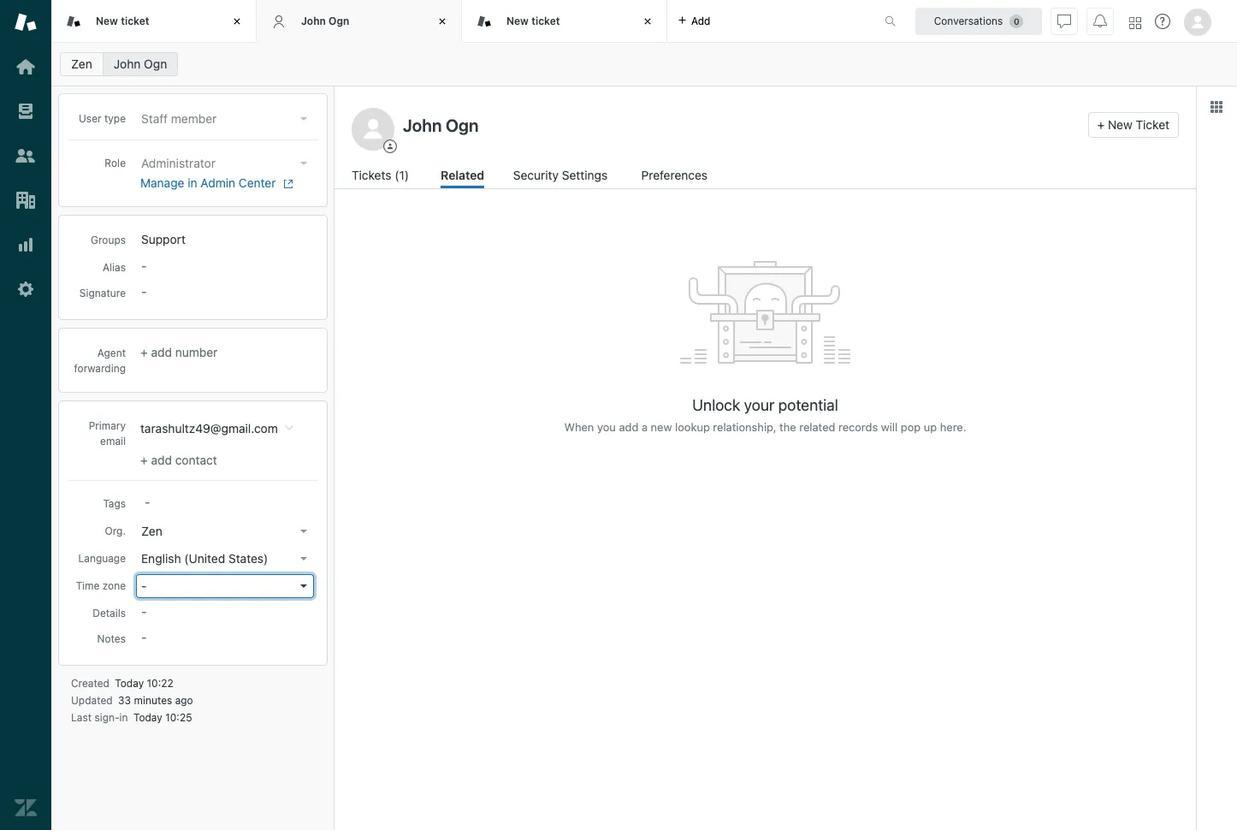 Task type: locate. For each thing, give the bounding box(es) containing it.
1 horizontal spatial new ticket
[[507, 14, 560, 27]]

forwarding
[[74, 362, 126, 375]]

new ticket tab
[[51, 0, 257, 43], [462, 0, 668, 43]]

john ogn
[[301, 14, 350, 27], [114, 56, 167, 71]]

1 horizontal spatial zen
[[141, 524, 162, 538]]

close image for john ogn
[[434, 13, 451, 30]]

signature
[[79, 287, 126, 300]]

english
[[141, 551, 181, 566]]

add left a
[[619, 420, 639, 434]]

0 horizontal spatial zen
[[71, 56, 92, 71]]

2 new ticket from the left
[[507, 14, 560, 27]]

ogn inside tab
[[329, 14, 350, 27]]

related
[[800, 420, 836, 434]]

1 horizontal spatial close image
[[639, 13, 656, 30]]

0 horizontal spatial new
[[96, 14, 118, 27]]

0 vertical spatial +
[[1098, 117, 1105, 132]]

zen button
[[136, 520, 314, 543]]

+ right agent
[[140, 345, 148, 359]]

tabs tab list
[[51, 0, 867, 43]]

type
[[104, 112, 126, 125]]

ogn
[[329, 14, 350, 27], [144, 56, 167, 71]]

2 horizontal spatial new
[[1108, 117, 1133, 132]]

in
[[188, 175, 197, 190], [119, 711, 128, 724]]

zen up english
[[141, 524, 162, 538]]

3 arrow down image from the top
[[300, 557, 307, 561]]

0 vertical spatial zen
[[71, 56, 92, 71]]

john
[[301, 14, 326, 27], [114, 56, 141, 71]]

user
[[79, 112, 101, 125]]

today up 33
[[115, 677, 144, 690]]

2 close image from the left
[[639, 13, 656, 30]]

2 vertical spatial arrow down image
[[300, 557, 307, 561]]

- field
[[138, 493, 314, 512]]

0 horizontal spatial ticket
[[121, 14, 149, 27]]

zen inside button
[[141, 524, 162, 538]]

ticket
[[1136, 117, 1170, 132]]

arrow down image inside staff member "button"
[[300, 117, 307, 121]]

today down minutes
[[133, 711, 162, 724]]

tickets (1)
[[352, 168, 409, 182]]

1 vertical spatial arrow down image
[[300, 585, 307, 588]]

+ inside button
[[1098, 117, 1105, 132]]

when
[[564, 420, 594, 434]]

close image
[[229, 13, 246, 30]]

1 close image from the left
[[434, 13, 451, 30]]

(united
[[184, 551, 225, 566]]

0 vertical spatial today
[[115, 677, 144, 690]]

reporting image
[[15, 234, 37, 256]]

+ left contact
[[140, 453, 148, 467]]

email
[[100, 435, 126, 448]]

- button
[[136, 574, 314, 598]]

arrow down image
[[300, 162, 307, 165], [300, 585, 307, 588]]

views image
[[15, 100, 37, 122]]

arrow down image inside "-" button
[[300, 585, 307, 588]]

tickets
[[352, 168, 392, 182]]

ticket
[[121, 14, 149, 27], [532, 14, 560, 27]]

admin image
[[15, 278, 37, 300]]

new for 2nd new ticket tab from left
[[507, 14, 529, 27]]

1 vertical spatial zen
[[141, 524, 162, 538]]

in inside created today 10:22 updated 33 minutes ago last sign-in today 10:25
[[119, 711, 128, 724]]

0 horizontal spatial john
[[114, 56, 141, 71]]

1 horizontal spatial ogn
[[329, 14, 350, 27]]

relationship,
[[713, 420, 777, 434]]

new
[[96, 14, 118, 27], [507, 14, 529, 27], [1108, 117, 1133, 132]]

1 horizontal spatial new
[[507, 14, 529, 27]]

close image
[[434, 13, 451, 30], [639, 13, 656, 30]]

0 vertical spatial in
[[188, 175, 197, 190]]

add left number at the left top of page
[[151, 345, 172, 359]]

+
[[1098, 117, 1105, 132], [140, 345, 148, 359], [140, 453, 148, 467]]

0 horizontal spatial new ticket
[[96, 14, 149, 27]]

new
[[651, 420, 672, 434]]

0 horizontal spatial in
[[119, 711, 128, 724]]

1 horizontal spatial ticket
[[532, 14, 560, 27]]

1 vertical spatial in
[[119, 711, 128, 724]]

ticket for second new ticket tab from right
[[121, 14, 149, 27]]

add up "secondary" element
[[692, 14, 711, 27]]

add
[[692, 14, 711, 27], [151, 345, 172, 359], [619, 420, 639, 434], [151, 453, 172, 467]]

notes
[[97, 633, 126, 645]]

john right close image
[[301, 14, 326, 27]]

1 vertical spatial +
[[140, 345, 148, 359]]

1 horizontal spatial john ogn
[[301, 14, 350, 27]]

1 arrow down image from the top
[[300, 117, 307, 121]]

1 vertical spatial john ogn
[[114, 56, 167, 71]]

1 ticket from the left
[[121, 14, 149, 27]]

0 vertical spatial john ogn
[[301, 14, 350, 27]]

language
[[78, 552, 126, 565]]

2 vertical spatial +
[[140, 453, 148, 467]]

close image inside john ogn tab
[[434, 13, 451, 30]]

+ left ticket
[[1098, 117, 1105, 132]]

None text field
[[398, 112, 1081, 138]]

customers image
[[15, 145, 37, 167]]

1 horizontal spatial john
[[301, 14, 326, 27]]

1 arrow down image from the top
[[300, 162, 307, 165]]

org.
[[105, 525, 126, 537]]

0 horizontal spatial john ogn
[[114, 56, 167, 71]]

1 vertical spatial today
[[133, 711, 162, 724]]

0 horizontal spatial new ticket tab
[[51, 0, 257, 43]]

time
[[76, 579, 100, 592]]

new inside the + new ticket button
[[1108, 117, 1133, 132]]

zen up user
[[71, 56, 92, 71]]

2 ticket from the left
[[532, 14, 560, 27]]

your
[[744, 396, 775, 414]]

zen
[[71, 56, 92, 71], [141, 524, 162, 538]]

unlock your potential when you add a new lookup relationship, the related records will pop up here.
[[564, 396, 967, 434]]

settings
[[562, 168, 608, 182]]

member
[[171, 111, 217, 126]]

security
[[513, 168, 559, 182]]

0 vertical spatial arrow down image
[[300, 162, 307, 165]]

0 vertical spatial arrow down image
[[300, 117, 307, 121]]

a
[[642, 420, 648, 434]]

1 vertical spatial john
[[114, 56, 141, 71]]

arrow down image inside "administrator" button
[[300, 162, 307, 165]]

new ticket
[[96, 14, 149, 27], [507, 14, 560, 27]]

0 horizontal spatial close image
[[434, 13, 451, 30]]

add left contact
[[151, 453, 172, 467]]

arrow down image inside the english (united states) button
[[300, 557, 307, 561]]

john right zen link
[[114, 56, 141, 71]]

john ogn inside "secondary" element
[[114, 56, 167, 71]]

in down 33
[[119, 711, 128, 724]]

tarashultz49@gmail.com
[[140, 421, 278, 436]]

arrow down image for administrator
[[300, 162, 307, 165]]

arrow down image inside 'zen' button
[[300, 530, 307, 533]]

close image inside new ticket tab
[[639, 13, 656, 30]]

arrow down image
[[300, 117, 307, 121], [300, 530, 307, 533], [300, 557, 307, 561]]

conversations button
[[916, 7, 1043, 35]]

main element
[[0, 0, 51, 830]]

english (united states) button
[[136, 547, 314, 571]]

1 vertical spatial ogn
[[144, 56, 167, 71]]

2 new ticket tab from the left
[[462, 0, 668, 43]]

in down the administrator
[[188, 175, 197, 190]]

(1)
[[395, 168, 409, 182]]

you
[[597, 420, 616, 434]]

manage in admin center
[[140, 175, 276, 190]]

0 horizontal spatial ogn
[[144, 56, 167, 71]]

0 vertical spatial ogn
[[329, 14, 350, 27]]

0 vertical spatial john
[[301, 14, 326, 27]]

primary email
[[89, 419, 126, 448]]

staff
[[141, 111, 168, 126]]

2 arrow down image from the top
[[300, 530, 307, 533]]

+ for + new ticket
[[1098, 117, 1105, 132]]

1 horizontal spatial new ticket tab
[[462, 0, 668, 43]]

add inside unlock your potential when you add a new lookup relationship, the related records will pop up here.
[[619, 420, 639, 434]]

2 arrow down image from the top
[[300, 585, 307, 588]]

1 vertical spatial arrow down image
[[300, 530, 307, 533]]



Task type: vqa. For each thing, say whether or not it's contained in the screenshot.
Format text image
no



Task type: describe. For each thing, give the bounding box(es) containing it.
+ for + add contact
[[140, 453, 148, 467]]

related
[[441, 168, 485, 182]]

potential
[[779, 396, 839, 414]]

organizations image
[[15, 189, 37, 211]]

john ogn inside tab
[[301, 14, 350, 27]]

minutes
[[134, 694, 172, 707]]

1 new ticket from the left
[[96, 14, 149, 27]]

tickets (1) link
[[352, 166, 412, 188]]

john inside tab
[[301, 14, 326, 27]]

groups
[[91, 234, 126, 246]]

unlock
[[693, 396, 741, 414]]

details
[[93, 607, 126, 620]]

agent
[[97, 347, 126, 359]]

ticket for 2nd new ticket tab from left
[[532, 14, 560, 27]]

ago
[[175, 694, 193, 707]]

admin
[[201, 175, 235, 190]]

add inside dropdown button
[[692, 14, 711, 27]]

1 horizontal spatial in
[[188, 175, 197, 190]]

button displays agent's chat status as invisible. image
[[1058, 14, 1072, 28]]

preferences
[[642, 168, 708, 182]]

john inside "secondary" element
[[114, 56, 141, 71]]

+ new ticket
[[1098, 117, 1170, 132]]

created
[[71, 677, 110, 690]]

security settings
[[513, 168, 608, 182]]

+ add number
[[140, 345, 218, 359]]

notifications image
[[1094, 14, 1108, 28]]

arrow down image for member
[[300, 117, 307, 121]]

updated
[[71, 694, 113, 707]]

secondary element
[[51, 47, 1238, 81]]

john ogn tab
[[257, 0, 462, 43]]

time zone
[[76, 579, 126, 592]]

last
[[71, 711, 92, 724]]

states)
[[228, 551, 268, 566]]

zendesk products image
[[1130, 17, 1142, 29]]

zendesk support image
[[15, 11, 37, 33]]

number
[[175, 345, 218, 359]]

ogn inside "secondary" element
[[144, 56, 167, 71]]

support
[[141, 232, 186, 246]]

staff member button
[[136, 107, 314, 131]]

get started image
[[15, 56, 37, 78]]

manage
[[140, 175, 184, 190]]

-
[[141, 579, 147, 593]]

administrator button
[[136, 151, 314, 175]]

pop
[[901, 420, 921, 434]]

contact
[[175, 453, 217, 467]]

tags
[[103, 497, 126, 510]]

created today 10:22 updated 33 minutes ago last sign-in today 10:25
[[71, 677, 193, 724]]

10:25
[[165, 711, 192, 724]]

new for second new ticket tab from right
[[96, 14, 118, 27]]

security settings link
[[513, 166, 613, 188]]

up
[[924, 420, 937, 434]]

alias
[[103, 261, 126, 274]]

zen link
[[60, 52, 103, 76]]

zone
[[102, 579, 126, 592]]

english (united states)
[[141, 551, 268, 566]]

conversations
[[934, 14, 1003, 27]]

role
[[105, 157, 126, 169]]

close image for new ticket
[[639, 13, 656, 30]]

sign-
[[94, 711, 120, 724]]

manage in admin center link
[[140, 175, 307, 191]]

records
[[839, 420, 878, 434]]

administrator
[[141, 156, 216, 170]]

primary
[[89, 419, 126, 432]]

lookup
[[675, 420, 710, 434]]

will
[[881, 420, 898, 434]]

related link
[[441, 166, 485, 188]]

+ add contact
[[140, 453, 217, 467]]

apps image
[[1210, 100, 1224, 114]]

33
[[118, 694, 131, 707]]

+ new ticket button
[[1088, 112, 1179, 138]]

center
[[239, 175, 276, 190]]

add button
[[668, 0, 721, 42]]

preferences link
[[642, 166, 711, 188]]

user type
[[79, 112, 126, 125]]

john ogn link
[[103, 52, 178, 76]]

arrow down image for (united
[[300, 557, 307, 561]]

here.
[[940, 420, 967, 434]]

get help image
[[1155, 14, 1171, 29]]

arrow down image for -
[[300, 585, 307, 588]]

the
[[780, 420, 797, 434]]

+ for + add number
[[140, 345, 148, 359]]

1 new ticket tab from the left
[[51, 0, 257, 43]]

10:22
[[147, 677, 174, 690]]

agent forwarding
[[74, 347, 126, 375]]

zen inside "secondary" element
[[71, 56, 92, 71]]

zendesk image
[[15, 797, 37, 819]]

staff member
[[141, 111, 217, 126]]



